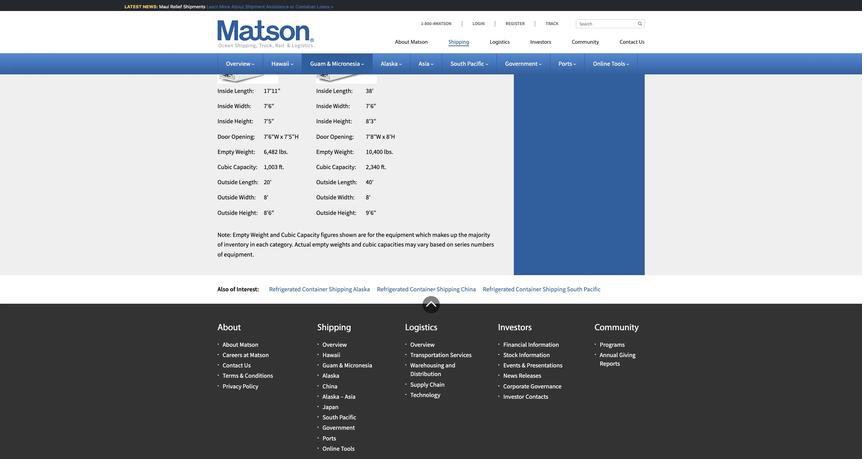 Task type: locate. For each thing, give the bounding box(es) containing it.
7'5″h
[[284, 133, 299, 140]]

1 empty weight: from the left
[[218, 148, 255, 156]]

0 horizontal spatial cubic
[[218, 163, 232, 171]]

government link
[[505, 60, 542, 68], [323, 424, 355, 432]]

ports link down "japan" 'link'
[[323, 434, 336, 442]]

x left 7'5″h
[[280, 133, 283, 140]]

blue matson logo with ocean, shipping, truck, rail and logistics written beneath it. image
[[218, 20, 314, 49]]

community up programs
[[595, 323, 639, 333]]

hawaii link up china link
[[323, 351, 340, 359]]

weight: left '10,400'
[[334, 148, 354, 156]]

height: up shown
[[338, 209, 357, 217]]

shipping for refrigerated container shipping china
[[437, 285, 460, 293]]

0 vertical spatial community
[[572, 40, 599, 45]]

alaska link for china link
[[323, 372, 339, 380]]

2 ft. from the left
[[381, 163, 386, 171]]

about matson link down 1-
[[395, 36, 438, 50]]

south pacific link down japan
[[323, 413, 356, 421]]

hawaii link for guam & micronesia link inside 'footer'
[[323, 351, 340, 359]]

1 vertical spatial south
[[567, 285, 583, 293]]

2 lbs. from the left
[[384, 148, 393, 156]]

1 horizontal spatial the
[[459, 231, 467, 239]]

matson for about matson careers at matson contact us terms & conditions privacy policy
[[240, 341, 259, 349]]

us
[[639, 40, 645, 45], [244, 361, 251, 369]]

lbs. right '10,400'
[[384, 148, 393, 156]]

contact down search search field
[[620, 40, 638, 45]]

2 outside width: from the left
[[316, 193, 355, 201]]

length: left 20′
[[239, 178, 258, 186]]

1 horizontal spatial outside width:
[[316, 193, 355, 201]]

2 x from the left
[[382, 133, 385, 140]]

0 vertical spatial logistics
[[490, 40, 510, 45]]

1 8′ from the left
[[264, 193, 268, 201]]

outside height:
[[218, 209, 258, 217], [316, 209, 357, 217]]

community down search search field
[[572, 40, 599, 45]]

outside length: for 20′
[[218, 178, 258, 186]]

7'5″
[[264, 117, 274, 125]]

south pacific
[[451, 60, 484, 68]]

and down the transportation services 'link' in the bottom of the page
[[445, 361, 455, 369]]

inventory
[[224, 241, 249, 248]]

door
[[218, 133, 230, 140], [316, 133, 329, 140]]

1 vertical spatial information
[[519, 351, 550, 359]]

1 lbs. from the left
[[279, 148, 288, 156]]

2 opening: from the left
[[330, 133, 354, 140]]

1 vertical spatial china
[[323, 382, 338, 390]]

south pacific link
[[451, 60, 488, 68], [323, 413, 356, 421]]

shipping link
[[438, 36, 480, 50]]

contacts
[[526, 393, 548, 401]]

1 horizontal spatial about matson link
[[395, 36, 438, 50]]

cubic for 2,340 ft.
[[316, 163, 331, 171]]

1 x from the left
[[280, 133, 283, 140]]

2 horizontal spatial overview link
[[410, 341, 435, 349]]

inside length: down 20 foot standard reefer for refrigerated container shipping guam image
[[218, 87, 254, 95]]

0 horizontal spatial empty weight:
[[218, 148, 255, 156]]

weight: for 6,482 lbs.
[[236, 148, 255, 156]]

2 weight: from the left
[[334, 148, 354, 156]]

1 horizontal spatial overview
[[323, 341, 347, 349]]

ports down "japan" 'link'
[[323, 434, 336, 442]]

2 door from the left
[[316, 133, 329, 140]]

door for 7'6″w x 7'5″h
[[218, 133, 230, 140]]

1 inside width: from the left
[[218, 102, 251, 110]]

1 inside length: from the left
[[218, 87, 254, 95]]

top menu navigation
[[395, 36, 645, 50]]

the right up
[[459, 231, 467, 239]]

0 horizontal spatial ports
[[323, 434, 336, 442]]

overview for overview hawaii guam & micronesia alaska china alaska – asia japan south pacific government ports online tools
[[323, 341, 347, 349]]

7'6″ up 8'3″
[[366, 102, 376, 110]]

privacy
[[223, 382, 242, 390]]

of down the note:
[[218, 241, 223, 248]]

1 vertical spatial tools
[[341, 445, 355, 453]]

0 vertical spatial investors
[[530, 40, 551, 45]]

and down are
[[351, 241, 361, 248]]

assistance
[[263, 4, 285, 9]]

1 vertical spatial contact
[[223, 361, 243, 369]]

0 vertical spatial matson
[[411, 40, 428, 45]]

section
[[505, 0, 653, 275]]

empty for 10,400 lbs.
[[316, 148, 333, 156]]

0 horizontal spatial china
[[323, 382, 338, 390]]

2 cubic capacity: from the left
[[316, 163, 356, 171]]

opening: left 7'6″w
[[231, 133, 255, 140]]

information up events & presentations link
[[519, 351, 550, 359]]

about inside about matson careers at matson contact us terms & conditions privacy policy
[[223, 341, 238, 349]]

7'6″
[[264, 102, 274, 110], [366, 102, 376, 110]]

outside length: left 20′
[[218, 178, 258, 186]]

overview inside overview transportation services warehousing and distribution supply chain technology
[[410, 341, 435, 349]]

1 horizontal spatial opening:
[[330, 133, 354, 140]]

conditions
[[245, 372, 273, 380]]

1 horizontal spatial x
[[382, 133, 385, 140]]

0 vertical spatial hawaii
[[272, 60, 289, 68]]

1 horizontal spatial door opening:
[[316, 133, 354, 140]]

height: left 8'3″
[[333, 117, 352, 125]]

length: for 38′
[[333, 87, 353, 95]]

investors inside top menu navigation
[[530, 40, 551, 45]]

7'6″ up 7'5″
[[264, 102, 274, 110]]

2 capacity: from the left
[[332, 163, 356, 171]]

matson down 1-
[[411, 40, 428, 45]]

footer
[[0, 296, 862, 459]]

about matson link up the careers at matson link
[[223, 341, 259, 349]]

overview inside overview hawaii guam & micronesia alaska china alaska – asia japan south pacific government ports online tools
[[323, 341, 347, 349]]

capacity: left 2,340
[[332, 163, 356, 171]]

2 the from the left
[[459, 231, 467, 239]]

1 vertical spatial government link
[[323, 424, 355, 432]]

opening: left "7'8″w" at top left
[[330, 133, 354, 140]]

weight
[[251, 231, 269, 239]]

ft. right 1,003
[[279, 163, 284, 171]]

1 horizontal spatial 8′
[[366, 193, 371, 201]]

0 horizontal spatial logistics
[[405, 323, 438, 333]]

height: for 8'3″
[[333, 117, 352, 125]]

0 vertical spatial micronesia
[[332, 60, 360, 68]]

alaska link down about matson
[[381, 60, 402, 68]]

based
[[430, 241, 445, 248]]

hawaii up china link
[[323, 351, 340, 359]]

track
[[546, 21, 559, 27]]

0 horizontal spatial 7'6″
[[264, 102, 274, 110]]

empty
[[218, 148, 234, 156], [316, 148, 333, 156], [233, 231, 249, 239]]

1 horizontal spatial outside height:
[[316, 209, 357, 217]]

10,400
[[366, 148, 383, 156]]

investors
[[530, 40, 551, 45], [498, 323, 532, 333]]

Search search field
[[576, 19, 645, 28]]

ports link down community link
[[559, 60, 576, 68]]

2 vertical spatial south
[[323, 413, 338, 421]]

actual
[[295, 241, 311, 248]]

1 vertical spatial logistics
[[405, 323, 438, 333]]

door for 7'8″w x 8'h
[[316, 133, 329, 140]]

2 inside length: from the left
[[316, 87, 353, 95]]

1 outside width: from the left
[[218, 193, 256, 201]]

news:
[[139, 4, 154, 9]]

us inside 'link'
[[639, 40, 645, 45]]

inside width: for 8'3″
[[316, 102, 350, 110]]

guam inside overview hawaii guam & micronesia alaska china alaska – asia japan south pacific government ports online tools
[[323, 361, 338, 369]]

shipping for refrigerated container shipping alaska
[[329, 285, 352, 293]]

corporate
[[503, 382, 529, 390]]

1 vertical spatial guam & micronesia link
[[323, 361, 372, 369]]

government
[[505, 60, 538, 68], [323, 424, 355, 432]]

alaska
[[381, 60, 398, 68], [353, 285, 370, 293], [323, 372, 339, 380], [323, 393, 339, 401]]

1 vertical spatial hawaii link
[[323, 351, 340, 359]]

ft. for 2,340 ft.
[[381, 163, 386, 171]]

contact inside top menu navigation
[[620, 40, 638, 45]]

1 vertical spatial hawaii
[[323, 351, 340, 359]]

& up privacy policy link
[[240, 372, 244, 380]]

cubic
[[363, 241, 377, 248]]

about inside top menu navigation
[[395, 40, 410, 45]]

0 horizontal spatial about matson link
[[223, 341, 259, 349]]

outside height: up the note:
[[218, 209, 258, 217]]

0 horizontal spatial outside height:
[[218, 209, 258, 217]]

privacy policy link
[[223, 382, 258, 390]]

container
[[292, 4, 312, 9], [302, 285, 328, 293], [410, 285, 435, 293], [516, 285, 541, 293]]

outside height: up the figures
[[316, 209, 357, 217]]

1 vertical spatial ports link
[[323, 434, 336, 442]]

1 vertical spatial guam
[[323, 361, 338, 369]]

opening: for 7'8″w x 8'h
[[330, 133, 354, 140]]

1 door from the left
[[218, 133, 230, 140]]

financial information link
[[503, 341, 559, 349]]

0 horizontal spatial alaska link
[[323, 372, 339, 380]]

1 horizontal spatial weight:
[[334, 148, 354, 156]]

on
[[447, 241, 453, 248]]

hawaii down controlled
[[272, 60, 289, 68]]

length: left 38′
[[333, 87, 353, 95]]

interest:
[[237, 285, 259, 293]]

containers
[[297, 32, 332, 42]]

& up alaska – asia link
[[339, 361, 343, 369]]

and up category.
[[270, 231, 280, 239]]

warehousing
[[410, 361, 444, 369]]

information up stock information link
[[528, 341, 559, 349]]

0 vertical spatial pacific
[[467, 60, 484, 68]]

news
[[503, 372, 518, 380]]

of right 'also'
[[230, 285, 235, 293]]

40′
[[366, 178, 374, 186]]

6,482
[[264, 148, 278, 156]]

refrigerated container shipping china link
[[377, 285, 476, 293]]

up
[[451, 231, 457, 239]]

0 vertical spatial online
[[593, 60, 610, 68]]

8′ down 20′
[[264, 193, 268, 201]]

8′ down 40′
[[366, 193, 371, 201]]

more
[[216, 4, 227, 9]]

logistics inside top menu navigation
[[490, 40, 510, 45]]

1 horizontal spatial ports
[[559, 60, 572, 68]]

hawaii link
[[272, 60, 293, 68], [323, 351, 340, 359]]

lbs. right 6,482
[[279, 148, 288, 156]]

tools inside overview hawaii guam & micronesia alaska china alaska – asia japan south pacific government ports online tools
[[341, 445, 355, 453]]

1 horizontal spatial us
[[639, 40, 645, 45]]

outside height: for 9'6″
[[316, 209, 357, 217]]

investors down track link
[[530, 40, 551, 45]]

1 horizontal spatial ports link
[[559, 60, 576, 68]]

services
[[450, 351, 472, 359]]

loans
[[313, 4, 326, 9]]

temperature controlled containers – refrigerated
[[218, 32, 379, 42]]

7'8″w x 8'h
[[366, 133, 395, 140]]

1 vertical spatial micronesia
[[344, 361, 372, 369]]

matson inside top menu navigation
[[411, 40, 428, 45]]

x left 8'h
[[382, 133, 385, 140]]

&
[[327, 60, 331, 68], [339, 361, 343, 369], [522, 361, 526, 369], [240, 372, 244, 380]]

opening:
[[231, 133, 255, 140], [330, 133, 354, 140]]

0 vertical spatial us
[[639, 40, 645, 45]]

0 horizontal spatial the
[[376, 231, 385, 239]]

pacific inside overview hawaii guam & micronesia alaska china alaska – asia japan south pacific government ports online tools
[[339, 413, 356, 421]]

1 horizontal spatial inside width:
[[316, 102, 350, 110]]

container for refrigerated container shipping alaska
[[302, 285, 328, 293]]

the right for
[[376, 231, 385, 239]]

1 horizontal spatial door
[[316, 133, 329, 140]]

0 horizontal spatial door opening:
[[218, 133, 255, 140]]

2 outside height: from the left
[[316, 209, 357, 217]]

majority
[[468, 231, 490, 239]]

1 horizontal spatial online tools link
[[593, 60, 629, 68]]

0 horizontal spatial overview
[[226, 60, 250, 68]]

2 horizontal spatial overview
[[410, 341, 435, 349]]

–
[[334, 32, 338, 42], [341, 393, 344, 401]]

1 horizontal spatial government
[[505, 60, 538, 68]]

opening: for 7'6″w x 7'5″h
[[231, 133, 255, 140]]

8′ for 9'6″
[[366, 193, 371, 201]]

1 inside height: from the left
[[218, 117, 253, 125]]

2 vertical spatial and
[[445, 361, 455, 369]]

1 outside height: from the left
[[218, 209, 258, 217]]

0 vertical spatial ports link
[[559, 60, 576, 68]]

1 outside length: from the left
[[218, 178, 258, 186]]

us up terms & conditions link
[[244, 361, 251, 369]]

note:
[[218, 231, 231, 239]]

overview hawaii guam & micronesia alaska china alaska – asia japan south pacific government ports online tools
[[323, 341, 372, 453]]

9'6″
[[366, 209, 376, 217]]

None search field
[[576, 19, 645, 28]]

1 horizontal spatial alaska link
[[381, 60, 402, 68]]

0 vertical spatial government link
[[505, 60, 542, 68]]

investors up financial in the bottom of the page
[[498, 323, 532, 333]]

height: for 8'6″
[[239, 209, 258, 217]]

capacity: left 1,003
[[233, 163, 257, 171]]

ft.
[[279, 163, 284, 171], [381, 163, 386, 171]]

inside width:
[[218, 102, 251, 110], [316, 102, 350, 110]]

category.
[[270, 241, 293, 248]]

financial
[[503, 341, 527, 349]]

8′
[[264, 193, 268, 201], [366, 193, 371, 201]]

logistics down register link
[[490, 40, 510, 45]]

latest news: maui relief shipments learn more about shipment assistance or container loans >
[[121, 4, 330, 9]]

1 door opening: from the left
[[218, 133, 255, 140]]

1 horizontal spatial tools
[[611, 60, 625, 68]]

0 horizontal spatial –
[[334, 32, 338, 42]]

chain
[[430, 381, 445, 388]]

financial information stock information events & presentations news releases corporate governance investor contacts
[[503, 341, 563, 401]]

refrigerated for refrigerated container shipping south pacific
[[483, 285, 515, 293]]

container for refrigerated container shipping china
[[410, 285, 435, 293]]

height: left 8'6″
[[239, 209, 258, 217]]

refrigerated
[[339, 32, 379, 42], [269, 285, 301, 293], [377, 285, 409, 293], [483, 285, 515, 293]]

0 vertical spatial hawaii link
[[272, 60, 293, 68]]

0 vertical spatial south pacific link
[[451, 60, 488, 68]]

& inside overview hawaii guam & micronesia alaska china alaska – asia japan south pacific government ports online tools
[[339, 361, 343, 369]]

1 7'6″ from the left
[[264, 102, 274, 110]]

2 inside width: from the left
[[316, 102, 350, 110]]

inside height:
[[218, 117, 253, 125], [316, 117, 352, 125]]

x
[[280, 133, 283, 140], [382, 133, 385, 140]]

2 door opening: from the left
[[316, 133, 354, 140]]

guam & micronesia link inside 'footer'
[[323, 361, 372, 369]]

height: left 7'5″
[[234, 117, 253, 125]]

x for 7'6″w
[[280, 133, 283, 140]]

0 vertical spatial guam & micronesia link
[[310, 60, 364, 68]]

track link
[[535, 21, 559, 27]]

1 opening: from the left
[[231, 133, 255, 140]]

ft. right 2,340
[[381, 163, 386, 171]]

0 horizontal spatial outside width:
[[218, 193, 256, 201]]

20 foot standard reefer for refrigerated container shipping guam image
[[218, 45, 278, 84]]

contact us link down search 'image'
[[609, 36, 645, 50]]

guam & micronesia link for china link
[[323, 361, 372, 369]]

1 horizontal spatial empty weight:
[[316, 148, 354, 156]]

7'6″ for 38′
[[366, 102, 376, 110]]

door opening: for 7'6″w x 7'5″h
[[218, 133, 255, 140]]

1 vertical spatial pacific
[[584, 285, 601, 293]]

cubic inside note: empty weight and cubic capacity figures shown are for the equipment which makes up the majority of inventory in each category. actual empty weights and cubic capacities may vary based on series numbers of equipment.
[[281, 231, 296, 239]]

alaska link up china link
[[323, 372, 339, 380]]

cubic capacity:
[[218, 163, 257, 171], [316, 163, 356, 171]]

0 horizontal spatial contact
[[223, 361, 243, 369]]

1 vertical spatial alaska link
[[323, 372, 339, 380]]

online tools link inside 'footer'
[[323, 445, 355, 453]]

ports
[[559, 60, 572, 68], [323, 434, 336, 442]]

about for about
[[218, 323, 241, 333]]

1 vertical spatial community
[[595, 323, 639, 333]]

1 horizontal spatial hawaii
[[323, 351, 340, 359]]

1 horizontal spatial –
[[341, 393, 344, 401]]

2 inside height: from the left
[[316, 117, 352, 125]]

ports down community link
[[559, 60, 572, 68]]

stock information link
[[503, 351, 550, 359]]

guam up china link
[[323, 361, 338, 369]]

lbs.
[[279, 148, 288, 156], [384, 148, 393, 156]]

2 8′ from the left
[[366, 193, 371, 201]]

length: left 40′
[[338, 178, 357, 186]]

supply chain link
[[410, 381, 445, 388]]

1 vertical spatial us
[[244, 361, 251, 369]]

matson up at
[[240, 341, 259, 349]]

government down japan
[[323, 424, 355, 432]]

matson right at
[[250, 351, 269, 359]]

capacity: for 2,340 ft.
[[332, 163, 356, 171]]

guam down the containers
[[310, 60, 326, 68]]

government down top menu navigation
[[505, 60, 538, 68]]

2 7'6″ from the left
[[366, 102, 376, 110]]

online tools
[[593, 60, 625, 68]]

refrigerated for refrigerated container shipping china
[[377, 285, 409, 293]]

weight: left 6,482
[[236, 148, 255, 156]]

contact down the careers
[[223, 361, 243, 369]]

1 vertical spatial and
[[351, 241, 361, 248]]

0 vertical spatial –
[[334, 32, 338, 42]]

guam & micronesia link
[[310, 60, 364, 68], [323, 361, 372, 369]]

2 empty weight: from the left
[[316, 148, 354, 156]]

0 horizontal spatial us
[[244, 361, 251, 369]]

logistics down backtop image
[[405, 323, 438, 333]]

0 vertical spatial china
[[461, 285, 476, 293]]

hawaii link down controlled
[[272, 60, 293, 68]]

inside length: for 17'11"
[[218, 87, 254, 95]]

government link down top menu navigation
[[505, 60, 542, 68]]

inside
[[218, 87, 233, 95], [316, 87, 332, 95], [218, 102, 233, 110], [316, 102, 332, 110], [218, 117, 233, 125], [316, 117, 332, 125]]

alaska link for asia link
[[381, 60, 402, 68]]

inside height: for 7'5″
[[218, 117, 253, 125]]

backtop image
[[422, 296, 440, 313]]

height: for 9'6″
[[338, 209, 357, 217]]

1 horizontal spatial cubic capacity:
[[316, 163, 356, 171]]

1 weight: from the left
[[236, 148, 255, 156]]

1 capacity: from the left
[[233, 163, 257, 171]]

alaska link
[[381, 60, 402, 68], [323, 372, 339, 380]]

0 horizontal spatial inside length:
[[218, 87, 254, 95]]

of left the equipment.
[[218, 250, 223, 258]]

length:
[[234, 87, 254, 95], [333, 87, 353, 95], [239, 178, 258, 186], [338, 178, 357, 186]]

china
[[461, 285, 476, 293], [323, 382, 338, 390]]

0 horizontal spatial tools
[[341, 445, 355, 453]]

guam & micronesia
[[310, 60, 360, 68]]

1 horizontal spatial lbs.
[[384, 148, 393, 156]]

shipping inside top menu navigation
[[449, 40, 469, 45]]

tools
[[611, 60, 625, 68], [341, 445, 355, 453]]

government link down japan
[[323, 424, 355, 432]]

0 horizontal spatial x
[[280, 133, 283, 140]]

online
[[593, 60, 610, 68], [323, 445, 340, 453]]

1 ft. from the left
[[279, 163, 284, 171]]

us down search 'image'
[[639, 40, 645, 45]]

matson for about matson
[[411, 40, 428, 45]]

& up news releases link
[[522, 361, 526, 369]]

1 horizontal spatial capacity:
[[332, 163, 356, 171]]

hawaii inside overview hawaii guam & micronesia alaska china alaska – asia japan south pacific government ports online tools
[[323, 351, 340, 359]]

also of interest:
[[218, 285, 259, 293]]

0 vertical spatial contact
[[620, 40, 638, 45]]

asia inside overview hawaii guam & micronesia alaska china alaska – asia japan south pacific government ports online tools
[[345, 393, 356, 401]]

2 horizontal spatial and
[[445, 361, 455, 369]]

1 vertical spatial of
[[218, 250, 223, 258]]

contact us link down the careers
[[223, 361, 251, 369]]

2 outside length: from the left
[[316, 178, 357, 186]]

pacific
[[467, 60, 484, 68], [584, 285, 601, 293], [339, 413, 356, 421]]

1 horizontal spatial 7'6″
[[366, 102, 376, 110]]

7'8″w
[[366, 133, 381, 140]]

0 horizontal spatial and
[[270, 231, 280, 239]]

online inside overview hawaii guam & micronesia alaska china alaska – asia japan south pacific government ports online tools
[[323, 445, 340, 453]]

1 horizontal spatial inside height:
[[316, 117, 352, 125]]

outside length: left 40′
[[316, 178, 357, 186]]

0 vertical spatial alaska link
[[381, 60, 402, 68]]

logistics
[[490, 40, 510, 45], [405, 323, 438, 333]]

hawaii link for guam & micronesia link related to asia link
[[272, 60, 293, 68]]

inside length: down guam & micronesia
[[316, 87, 353, 95]]

length: down 20 foot standard reefer for refrigerated container shipping guam image
[[234, 87, 254, 95]]

south pacific link down shipping link
[[451, 60, 488, 68]]

1 cubic capacity: from the left
[[218, 163, 257, 171]]

investors inside 'footer'
[[498, 323, 532, 333]]



Task type: describe. For each thing, give the bounding box(es) containing it.
learn more about shipment assistance or container loans > link
[[203, 4, 330, 9]]

may
[[405, 241, 416, 248]]

1 horizontal spatial asia
[[419, 60, 430, 68]]

investor contacts link
[[503, 393, 548, 401]]

8′ for 8'6″
[[264, 193, 268, 201]]

asia link
[[419, 60, 434, 68]]

inside length: for 38′
[[316, 87, 353, 95]]

2 vertical spatial of
[[230, 285, 235, 293]]

shipping inside 'footer'
[[317, 323, 351, 333]]

figures
[[321, 231, 338, 239]]

login
[[473, 21, 485, 27]]

refrigerated container shipping alaska
[[269, 285, 370, 293]]

technology
[[410, 391, 440, 399]]

7'6″ for 17'11"
[[264, 102, 274, 110]]

refrigerated container shipping alaska link
[[269, 285, 370, 293]]

releases
[[519, 372, 541, 380]]

0 horizontal spatial overview link
[[226, 60, 255, 68]]

8'3″
[[366, 117, 376, 125]]

micronesia inside overview hawaii guam & micronesia alaska china alaska – asia japan south pacific government ports online tools
[[344, 361, 372, 369]]

1 horizontal spatial pacific
[[467, 60, 484, 68]]

x for 7'8″w
[[382, 133, 385, 140]]

ft. for 1,003 ft.
[[279, 163, 284, 171]]

7'6″w x 7'5″h
[[264, 133, 299, 140]]

width: for 8'3″
[[333, 102, 350, 110]]

length: for 17'11"
[[234, 87, 254, 95]]

latest
[[121, 4, 138, 9]]

lbs. for 10,400 lbs.
[[384, 148, 393, 156]]

weight: for 10,400 lbs.
[[334, 148, 354, 156]]

outside width: for 9'6″
[[316, 193, 355, 201]]

giving
[[619, 351, 636, 359]]

about for about matson
[[395, 40, 410, 45]]

vary
[[418, 241, 429, 248]]

cubic capacity: for 2,340 ft.
[[316, 163, 356, 171]]

search image
[[638, 21, 642, 26]]

and inside overview transportation services warehousing and distribution supply chain technology
[[445, 361, 455, 369]]

news releases link
[[503, 372, 541, 380]]

refrigerated container shipping south pacific
[[483, 285, 601, 293]]

outside height: for 8'6″
[[218, 209, 258, 217]]

series
[[455, 241, 470, 248]]

maui
[[155, 4, 165, 9]]

800-
[[425, 21, 433, 27]]

>
[[327, 4, 330, 9]]

cubic for 1,003 ft.
[[218, 163, 232, 171]]

terms
[[223, 372, 239, 380]]

about matson link for shipping link
[[395, 36, 438, 50]]

door opening: for 7'8″w x 8'h
[[316, 133, 354, 140]]

lbs. for 6,482 lbs.
[[279, 148, 288, 156]]

length: for 20′
[[239, 178, 258, 186]]

ports inside overview hawaii guam & micronesia alaska china alaska – asia japan south pacific government ports online tools
[[323, 434, 336, 442]]

0 vertical spatial of
[[218, 241, 223, 248]]

2 vertical spatial matson
[[250, 351, 269, 359]]

empty weight: for 6,482 lbs.
[[218, 148, 255, 156]]

& inside about matson careers at matson contact us terms & conditions privacy policy
[[240, 372, 244, 380]]

programs
[[600, 341, 625, 349]]

community inside 'footer'
[[595, 323, 639, 333]]

1-800-4matson link
[[421, 21, 462, 27]]

1 horizontal spatial china
[[461, 285, 476, 293]]

japan
[[323, 403, 339, 411]]

2,340 ft.
[[366, 163, 386, 171]]

about matson link for the careers at matson link
[[223, 341, 259, 349]]

about for about matson careers at matson contact us terms & conditions privacy policy
[[223, 341, 238, 349]]

china inside overview hawaii guam & micronesia alaska china alaska – asia japan south pacific government ports online tools
[[323, 382, 338, 390]]

terms & conditions link
[[223, 372, 273, 380]]

distribution
[[410, 370, 441, 378]]

1 horizontal spatial contact us link
[[609, 36, 645, 50]]

length: for 40′
[[338, 178, 357, 186]]

contact us
[[620, 40, 645, 45]]

footer containing about
[[0, 296, 862, 459]]

register link
[[495, 21, 535, 27]]

width: for 9'6″
[[338, 193, 355, 201]]

government inside overview hawaii guam & micronesia alaska china alaska – asia japan south pacific government ports online tools
[[323, 424, 355, 432]]

community inside top menu navigation
[[572, 40, 599, 45]]

cubic capacity: for 1,003 ft.
[[218, 163, 257, 171]]

transportation
[[410, 351, 449, 359]]

0 horizontal spatial ports link
[[323, 434, 336, 442]]

0 horizontal spatial government link
[[323, 424, 355, 432]]

in
[[250, 241, 255, 248]]

corporate governance link
[[503, 382, 562, 390]]

japan link
[[323, 403, 339, 411]]

20′
[[264, 178, 272, 186]]

inside width: for 7'5″
[[218, 102, 251, 110]]

programs annual giving reports
[[600, 341, 636, 368]]

us inside about matson careers at matson contact us terms & conditions privacy policy
[[244, 361, 251, 369]]

1-
[[421, 21, 425, 27]]

2 horizontal spatial pacific
[[584, 285, 601, 293]]

0 vertical spatial government
[[505, 60, 538, 68]]

0 horizontal spatial hawaii
[[272, 60, 289, 68]]

1 horizontal spatial south pacific link
[[451, 60, 488, 68]]

1 horizontal spatial south
[[451, 60, 466, 68]]

overview for overview
[[226, 60, 250, 68]]

– inside overview hawaii guam & micronesia alaska china alaska – asia japan south pacific government ports online tools
[[341, 393, 344, 401]]

investors link
[[520, 36, 562, 50]]

& inside financial information stock information events & presentations news releases corporate governance investor contacts
[[522, 361, 526, 369]]

overview transportation services warehousing and distribution supply chain technology
[[410, 341, 472, 399]]

contact inside about matson careers at matson contact us terms & conditions privacy policy
[[223, 361, 243, 369]]

refrigerated for refrigerated container shipping alaska
[[269, 285, 301, 293]]

community link
[[562, 36, 609, 50]]

4matson
[[433, 21, 452, 27]]

1 horizontal spatial online
[[593, 60, 610, 68]]

10,400 lbs.
[[366, 148, 393, 156]]

china link
[[323, 382, 338, 390]]

1,003 ft.
[[264, 163, 284, 171]]

for
[[368, 231, 375, 239]]

numbers
[[471, 241, 494, 248]]

empty for 6,482 lbs.
[[218, 148, 234, 156]]

1 vertical spatial south pacific link
[[323, 413, 356, 421]]

events & presentations link
[[503, 361, 563, 369]]

contact us link inside 'footer'
[[223, 361, 251, 369]]

controlled
[[261, 32, 296, 42]]

relief
[[167, 4, 178, 9]]

policy
[[243, 382, 258, 390]]

annual
[[600, 351, 618, 359]]

overview link for logistics
[[410, 341, 435, 349]]

annual giving reports link
[[600, 351, 636, 368]]

width: for 7'5″
[[234, 102, 251, 110]]

capacity: for 1,003 ft.
[[233, 163, 257, 171]]

shipping for refrigerated container shipping south pacific
[[543, 285, 566, 293]]

8'6″
[[264, 209, 274, 217]]

which
[[416, 231, 431, 239]]

2 horizontal spatial south
[[567, 285, 583, 293]]

8'h
[[386, 133, 395, 140]]

shown
[[340, 231, 357, 239]]

programs link
[[600, 341, 625, 349]]

0 vertical spatial tools
[[611, 60, 625, 68]]

are
[[358, 231, 366, 239]]

shipment
[[241, 4, 261, 9]]

1 the from the left
[[376, 231, 385, 239]]

events
[[503, 361, 521, 369]]

transportation services link
[[410, 351, 472, 359]]

& down the containers
[[327, 60, 331, 68]]

7'6″w
[[264, 133, 279, 140]]

makes
[[432, 231, 449, 239]]

1 horizontal spatial government link
[[505, 60, 542, 68]]

shipments
[[180, 4, 202, 9]]

38′
[[366, 87, 374, 95]]

outside length: for 40′
[[316, 178, 357, 186]]

overview for overview transportation services warehousing and distribution supply chain technology
[[410, 341, 435, 349]]

1,003
[[264, 163, 278, 171]]

outside width: for 8'6″
[[218, 193, 256, 201]]

logistics inside 'footer'
[[405, 323, 438, 333]]

0 vertical spatial information
[[528, 341, 559, 349]]

empty weight: for 10,400 lbs.
[[316, 148, 354, 156]]

south inside overview hawaii guam & micronesia alaska china alaska – asia japan south pacific government ports online tools
[[323, 413, 338, 421]]

6,482 lbs.
[[264, 148, 288, 156]]

inside height: for 8'3″
[[316, 117, 352, 125]]

height: for 7'5″
[[234, 117, 253, 125]]

overview link for shipping
[[323, 341, 347, 349]]

temperature
[[218, 32, 259, 42]]

container for refrigerated container shipping south pacific
[[516, 285, 541, 293]]

2,340
[[366, 163, 380, 171]]

presentations
[[527, 361, 563, 369]]

empty inside note: empty weight and cubic capacity figures shown are for the equipment which makes up the majority of inventory in each category. actual empty weights and cubic capacities may vary based on series numbers of equipment.
[[233, 231, 249, 239]]

width: for 8'6″
[[239, 193, 256, 201]]

also
[[218, 285, 229, 293]]

note: empty weight and cubic capacity figures shown are for the equipment which makes up the majority of inventory in each category. actual empty weights and cubic capacities may vary based on series numbers of equipment.
[[218, 231, 494, 258]]

40 foot high-cube reefer for refrigerated container shipping guam image
[[316, 45, 377, 84]]

empty
[[312, 241, 329, 248]]

guam & micronesia link for asia link
[[310, 60, 364, 68]]

1 horizontal spatial and
[[351, 241, 361, 248]]

refrigerated container shipping china
[[377, 285, 476, 293]]

0 vertical spatial ports
[[559, 60, 572, 68]]

0 vertical spatial guam
[[310, 60, 326, 68]]

warehousing and distribution link
[[410, 361, 455, 378]]



Task type: vqa. For each thing, say whether or not it's contained in the screenshot.


